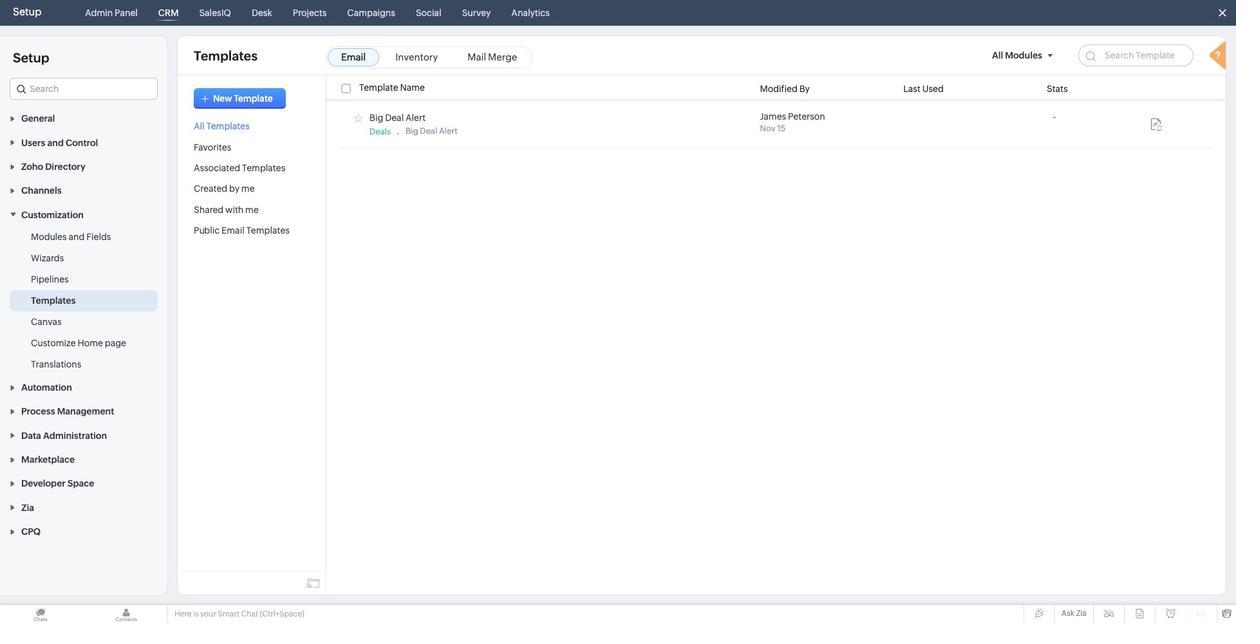 Task type: locate. For each thing, give the bounding box(es) containing it.
survey link
[[457, 0, 496, 26]]

ask zia
[[1062, 609, 1087, 618]]

(ctrl+space)
[[260, 610, 304, 619]]

your
[[200, 610, 216, 619]]

contacts image
[[86, 605, 167, 623]]

setup
[[13, 6, 41, 18]]

admin panel
[[85, 8, 138, 18]]

here
[[175, 610, 192, 619]]

ask
[[1062, 609, 1075, 618]]

campaigns
[[347, 8, 395, 18]]

panel
[[115, 8, 138, 18]]

chat
[[241, 610, 258, 619]]

projects
[[293, 8, 327, 18]]

analytics link
[[506, 0, 555, 26]]

admin
[[85, 8, 113, 18]]

smart
[[218, 610, 240, 619]]

desk
[[252, 8, 272, 18]]

desk link
[[247, 0, 277, 26]]

analytics
[[512, 8, 550, 18]]

salesiq
[[199, 8, 231, 18]]

chats image
[[0, 605, 81, 623]]

crm
[[158, 8, 179, 18]]



Task type: describe. For each thing, give the bounding box(es) containing it.
is
[[193, 610, 199, 619]]

social
[[416, 8, 442, 18]]

crm link
[[153, 0, 184, 26]]

zia
[[1076, 609, 1087, 618]]

campaigns link
[[342, 0, 400, 26]]

projects link
[[288, 0, 332, 26]]

salesiq link
[[194, 0, 236, 26]]

admin panel link
[[80, 0, 143, 26]]

here is your smart chat (ctrl+space)
[[175, 610, 304, 619]]

social link
[[411, 0, 447, 26]]

survey
[[462, 8, 491, 18]]



